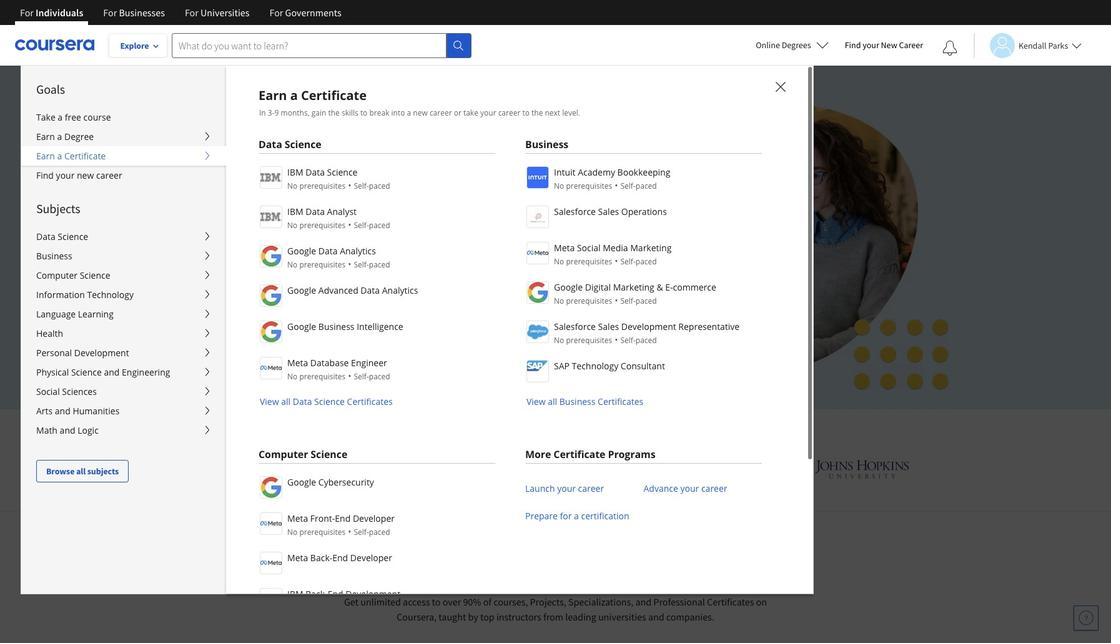 Task type: locate. For each thing, give the bounding box(es) containing it.
google up the anytime
[[288, 245, 316, 257]]

prerequisites down "ready"
[[300, 220, 346, 231]]

your up over
[[405, 555, 446, 581]]

view all data science certificates
[[260, 396, 393, 408]]

0 vertical spatial on
[[544, 175, 561, 194]]

self- down engineer
[[354, 371, 369, 382]]

technology
[[87, 289, 134, 301], [572, 360, 619, 372]]

/year
[[225, 338, 248, 350]]

list for business
[[526, 165, 763, 408]]

day inside start 7-day free trial button
[[246, 309, 262, 321]]

your right take
[[481, 108, 497, 118]]

guarantee
[[359, 338, 404, 350]]

technology for information
[[87, 289, 134, 301]]

kendall
[[1019, 40, 1047, 51]]

2 horizontal spatial development
[[622, 321, 677, 333]]

in up ibm back-end development link
[[383, 555, 401, 581]]

goals
[[567, 555, 614, 581]]

data science down subjects
[[36, 231, 88, 243]]

a inside "list"
[[575, 510, 579, 522]]

prerequisites down the front-
[[300, 527, 346, 538]]

end for meta front-end developer no prerequisites • self-paced
[[335, 513, 351, 524]]

earn inside 'dropdown button'
[[36, 131, 55, 143]]

science down personal development
[[71, 366, 102, 378]]

data down "database"
[[293, 396, 312, 408]]

computer science up 'google cybersecurity'
[[259, 448, 348, 461]]

invest in your professional goals with coursera plus
[[324, 555, 788, 581]]

database
[[311, 357, 349, 369]]

2 ibm from the top
[[288, 206, 304, 218]]

salesforce for salesforce sales development representative no prerequisites • self-paced
[[554, 321, 596, 333]]

google
[[288, 245, 316, 257], [554, 281, 583, 293], [288, 284, 316, 296], [288, 321, 316, 333], [288, 476, 316, 488]]

back- for meta
[[311, 552, 333, 564]]

computer science up the information technology
[[36, 269, 110, 281]]

courses, inside get unlimited access to over 90% of courses, projects, specializations, and professional certificates on coursera, taught by top instructors from leading universities and companies.
[[494, 596, 528, 608]]

google cybersecurity
[[288, 476, 374, 488]]

0 vertical spatial ibm
[[288, 166, 304, 178]]

data down ibm data analyst no prerequisites • self-paced
[[319, 245, 338, 257]]

no inside the "ibm data science no prerequisites • self-paced"
[[288, 181, 298, 191]]

degrees
[[782, 39, 812, 51]]

1 horizontal spatial data science
[[259, 138, 322, 151]]

prerequisites up sap technology consultant
[[567, 335, 613, 346]]

1 horizontal spatial certificate
[[301, 87, 367, 104]]

1 vertical spatial access
[[403, 596, 430, 608]]

partnername logo image inside sap technology consultant link
[[527, 360, 549, 383]]

certificates down engineer
[[347, 396, 393, 408]]

What do you want to learn? text field
[[172, 33, 447, 58]]

google advanced data analytics link
[[259, 283, 496, 307]]

1 horizontal spatial computer science
[[259, 448, 348, 461]]

1 horizontal spatial view
[[527, 396, 546, 408]]

1 horizontal spatial all
[[281, 396, 291, 408]]

certificate up "launch your career"
[[554, 448, 606, 461]]

plus
[[749, 555, 788, 581]]

prerequisites up "ready"
[[300, 181, 346, 191]]

1 vertical spatial find
[[36, 169, 54, 181]]

new inside find your new career link
[[77, 169, 94, 181]]

earn inside dropdown button
[[36, 150, 55, 162]]

data up "ready"
[[306, 166, 325, 178]]

• up "analyst"
[[348, 179, 352, 191]]

0 vertical spatial developer
[[353, 513, 395, 524]]

business down next
[[526, 138, 569, 151]]

2 view from the left
[[527, 396, 546, 408]]

1 vertical spatial back-
[[306, 588, 328, 600]]

to right "skills"
[[361, 108, 368, 118]]

1 vertical spatial in
[[383, 555, 401, 581]]

day
[[246, 309, 262, 321], [285, 338, 301, 350]]

certificates
[[347, 396, 393, 408], [598, 396, 644, 408], [708, 596, 755, 608]]

and left logic
[[60, 424, 75, 436]]

google business intelligence link
[[259, 319, 496, 343]]

2 vertical spatial certificate
[[554, 448, 606, 461]]

google inside the google digital marketing & e-commerce no prerequisites • self-paced
[[554, 281, 583, 293]]

all down sap
[[548, 396, 558, 408]]

explore button
[[109, 34, 167, 57]]

1 vertical spatial developer
[[351, 552, 392, 564]]

1 vertical spatial technology
[[572, 360, 619, 372]]

meta inside meta social media marketing no prerequisites • self-paced
[[554, 242, 575, 254]]

certificates down sap technology consultant
[[598, 396, 644, 408]]

0 vertical spatial courses,
[[443, 175, 496, 194]]

personal development
[[36, 347, 129, 359]]

advance
[[644, 483, 679, 494]]

google image
[[438, 458, 506, 481]]

data inside the google data analytics no prerequisites • self-paced
[[319, 245, 338, 257]]

partnername logo image
[[260, 166, 283, 189], [527, 166, 549, 189], [260, 206, 283, 228], [527, 206, 549, 228], [527, 242, 549, 264], [260, 245, 283, 268], [527, 281, 549, 304], [260, 284, 283, 307], [260, 321, 283, 343], [527, 321, 549, 343], [260, 357, 283, 379], [527, 360, 549, 383], [260, 476, 283, 499], [260, 513, 283, 535], [260, 552, 283, 574]]

1 horizontal spatial development
[[346, 588, 401, 600]]

courses, inside unlimited access to 7,000+ world-class courses, hands-on projects, and job-ready certificate programs—all included in your subscription
[[443, 175, 496, 194]]

2 vertical spatial development
[[346, 588, 401, 600]]

• up sap technology consultant
[[615, 334, 618, 346]]

2 salesforce from the top
[[554, 321, 596, 333]]

0 vertical spatial marketing
[[631, 242, 672, 254]]

anytime
[[276, 280, 313, 292]]

all
[[281, 396, 291, 408], [548, 396, 558, 408], [76, 466, 86, 477]]

1 ibm from the top
[[288, 166, 304, 178]]

career
[[430, 108, 452, 118], [499, 108, 521, 118], [96, 169, 122, 181], [579, 483, 605, 494], [702, 483, 728, 494]]

1 vertical spatial social
[[36, 386, 60, 398]]

earn for earn a certificate in 3-9 months, gain the skills to break into a new career or take your career to the next level.
[[259, 87, 287, 104]]

career up prepare for a certification
[[579, 483, 605, 494]]

meta left the front-
[[288, 513, 308, 524]]

in
[[259, 108, 266, 118]]

developer for meta front-end developer no prerequisites • self-paced
[[353, 513, 395, 524]]

developer
[[353, 513, 395, 524], [351, 552, 392, 564]]

paced down &
[[636, 296, 657, 306]]

1 vertical spatial ibm
[[288, 206, 304, 218]]

1 horizontal spatial social
[[577, 242, 601, 254]]

data down subjects
[[36, 231, 55, 243]]

1 vertical spatial marketing
[[614, 281, 655, 293]]

• down "analyst"
[[348, 219, 352, 231]]

a for earn a certificate in 3-9 months, gain the skills to break into a new career or take your career to the next level.
[[290, 87, 298, 104]]

sales inside salesforce sales development representative no prerequisites • self-paced
[[599, 321, 620, 333]]

paced inside ibm data analyst no prerequisites • self-paced
[[369, 220, 390, 231]]

self- inside the "ibm data science no prerequisites • self-paced"
[[354, 181, 369, 191]]

2 vertical spatial end
[[328, 588, 344, 600]]

0 horizontal spatial all
[[76, 466, 86, 477]]

prerequisites down "database"
[[300, 371, 346, 382]]

prerequisites up digital
[[567, 256, 613, 267]]

list containing ibm data science
[[259, 165, 496, 408]]

a inside dropdown button
[[57, 150, 62, 162]]

end for ibm back-end development
[[328, 588, 344, 600]]

ibm left "ready"
[[288, 206, 304, 218]]

paced
[[369, 181, 390, 191], [636, 181, 657, 191], [369, 220, 390, 231], [636, 256, 657, 267], [369, 259, 390, 270], [636, 296, 657, 306], [636, 335, 657, 346], [369, 371, 390, 382], [369, 527, 390, 538]]

and right arts
[[55, 405, 71, 417]]

ibm data science no prerequisites • self-paced
[[288, 166, 390, 191]]

0 vertical spatial back-
[[311, 552, 333, 564]]

bookkeeping
[[618, 166, 671, 178]]

0 vertical spatial computer science
[[36, 269, 110, 281]]

start 7-day free trial
[[213, 309, 304, 321]]

to up "ready"
[[305, 175, 318, 194]]

university of michigan image
[[546, 452, 579, 486]]

browse all subjects button
[[36, 460, 129, 483]]

close image
[[773, 78, 789, 94], [773, 79, 789, 95]]

a left degree
[[57, 131, 62, 143]]

science inside the "ibm data science no prerequisites • self-paced"
[[327, 166, 358, 178]]

data science down "coursera plus" image
[[259, 138, 322, 151]]

find left new
[[845, 39, 862, 51]]

0 vertical spatial certificate
[[301, 87, 367, 104]]

access inside unlimited access to 7,000+ world-class courses, hands-on projects, and job-ready certificate programs—all included in your subscription
[[260, 175, 301, 194]]

find for find your new career
[[845, 39, 862, 51]]

1 horizontal spatial computer
[[259, 448, 308, 461]]

0 horizontal spatial find
[[36, 169, 54, 181]]

science
[[285, 138, 322, 151], [327, 166, 358, 178], [58, 231, 88, 243], [80, 269, 110, 281], [71, 366, 102, 378], [314, 396, 345, 408], [311, 448, 348, 461]]

• inside meta front-end developer no prerequisites • self-paced
[[348, 526, 352, 538]]

access inside get unlimited access to over 90% of courses, projects, specializations, and professional certificates on coursera, taught by top instructors from leading universities and companies.
[[403, 596, 430, 608]]

0 horizontal spatial computer
[[36, 269, 78, 281]]

data inside the "ibm data science no prerequisites • self-paced"
[[306, 166, 325, 178]]

list containing google cybersecurity
[[259, 475, 496, 643]]

3 ibm from the top
[[288, 588, 304, 600]]

list containing launch your career
[[526, 475, 763, 530]]

0 horizontal spatial new
[[77, 169, 94, 181]]

computer up 'google cybersecurity'
[[259, 448, 308, 461]]

ibm left "get" on the left of the page
[[288, 588, 304, 600]]

personal
[[36, 347, 72, 359]]

social up arts
[[36, 386, 60, 398]]

14-
[[272, 338, 285, 350]]

duke university image
[[340, 458, 398, 478]]

media
[[603, 242, 629, 254]]

1 vertical spatial day
[[285, 338, 301, 350]]

0 vertical spatial data science
[[259, 138, 322, 151]]

social
[[577, 242, 601, 254], [36, 386, 60, 398]]

with
[[250, 338, 270, 350], [619, 555, 659, 581]]

end for meta back-end developer
[[333, 552, 348, 564]]

self- inside the google data analytics no prerequisites • self-paced
[[354, 259, 369, 270]]

self- inside the google digital marketing & e-commerce no prerequisites • self-paced
[[621, 296, 636, 306]]

• inside the google digital marketing & e-commerce no prerequisites • self-paced
[[615, 294, 618, 306]]

1 vertical spatial new
[[77, 169, 94, 181]]

development down meta back-end developer link
[[346, 588, 401, 600]]

0 horizontal spatial on
[[544, 175, 561, 194]]

self- up salesforce sales development representative no prerequisites • self-paced
[[621, 296, 636, 306]]

earn down take
[[36, 131, 55, 143]]

google for google business intelligence
[[288, 321, 316, 333]]

1 horizontal spatial day
[[285, 338, 301, 350]]

self- down bookkeeping at the right of the page
[[621, 181, 636, 191]]

class
[[409, 175, 440, 194]]

1 horizontal spatial on
[[757, 596, 768, 608]]

self- up meta back-end developer
[[354, 527, 369, 538]]

1 vertical spatial salesforce
[[554, 321, 596, 333]]

data inside ibm data analyst no prerequisites • self-paced
[[306, 206, 325, 218]]

in down intuit
[[564, 197, 576, 216]]

all down 14-
[[281, 396, 291, 408]]

3 for from the left
[[185, 6, 199, 19]]

0 vertical spatial new
[[413, 108, 428, 118]]

no inside meta social media marketing no prerequisites • self-paced
[[554, 256, 565, 267]]

1 vertical spatial earn
[[36, 131, 55, 143]]

consultant
[[621, 360, 666, 372]]

1 vertical spatial certificate
[[64, 150, 106, 162]]

ibm inside ibm data analyst no prerequisites • self-paced
[[288, 206, 304, 218]]

development up physical science and engineering
[[74, 347, 129, 359]]

0 horizontal spatial data science
[[36, 231, 88, 243]]

all right browse
[[76, 466, 86, 477]]

sas image
[[619, 459, 667, 479]]

google up trial on the top of the page
[[288, 284, 316, 296]]

1 horizontal spatial find
[[845, 39, 862, 51]]

business up information
[[36, 250, 72, 262]]

view down 14-
[[260, 396, 279, 408]]

no inside ibm data analyst no prerequisites • self-paced
[[288, 220, 298, 231]]

1 horizontal spatial technology
[[572, 360, 619, 372]]

analytics down ibm data analyst no prerequisites • self-paced
[[340, 245, 376, 257]]

0 horizontal spatial the
[[328, 108, 340, 118]]

1 vertical spatial on
[[757, 596, 768, 608]]

for for governments
[[270, 6, 283, 19]]

self- inside salesforce sales development representative no prerequisites • self-paced
[[621, 335, 636, 346]]

your right the advance
[[681, 483, 700, 494]]

$59
[[193, 280, 208, 292]]

subjects
[[87, 466, 119, 477]]

prepare
[[526, 510, 558, 522]]

self- inside meta database engineer no prerequisites • self-paced
[[354, 371, 369, 382]]

all for data science
[[281, 396, 291, 408]]

and up universities
[[636, 596, 652, 608]]

science down "coursera plus" image
[[285, 138, 322, 151]]

0 horizontal spatial certificate
[[64, 150, 106, 162]]

new inside earn a certificate in 3-9 months, gain the skills to break into a new career or take your career to the next level.
[[413, 108, 428, 118]]

businesses
[[119, 6, 165, 19]]

sales
[[599, 206, 620, 218], [599, 321, 620, 333]]

paced inside the google digital marketing & e-commerce no prerequisites • self-paced
[[636, 296, 657, 306]]

meta inside meta database engineer no prerequisites • self-paced
[[288, 357, 308, 369]]

on down plus
[[757, 596, 768, 608]]

2 vertical spatial ibm
[[288, 588, 304, 600]]

salesforce sales operations link
[[526, 204, 763, 228]]

and inside unlimited access to 7,000+ world-class courses, hands-on projects, and job-ready certificate programs—all included in your subscription
[[252, 197, 276, 216]]

find down earn a certificate
[[36, 169, 54, 181]]

paced inside the google data analytics no prerequisites • self-paced
[[369, 259, 390, 270]]

google left digital
[[554, 281, 583, 293]]

list containing intuit academy bookkeeping
[[526, 165, 763, 408]]

prepare for a certification link
[[526, 503, 630, 530]]

certificate inside earn a certificate in 3-9 months, gain the skills to break into a new career or take your career to the next level.
[[301, 87, 367, 104]]

meta social media marketing no prerequisites • self-paced
[[554, 242, 672, 267]]

ibm inside the "ibm data science no prerequisites • self-paced"
[[288, 166, 304, 178]]

no inside meta database engineer no prerequisites • self-paced
[[288, 371, 298, 382]]

new right into
[[413, 108, 428, 118]]

0 horizontal spatial view
[[260, 396, 279, 408]]

no inside the google digital marketing & e-commerce no prerequisites • self-paced
[[554, 296, 565, 306]]

1 vertical spatial development
[[74, 347, 129, 359]]

certificate for earn a certificate
[[64, 150, 106, 162]]

a inside 'dropdown button'
[[57, 131, 62, 143]]

ibm back-end development link
[[259, 587, 496, 611]]

1 horizontal spatial analytics
[[382, 284, 418, 296]]

view all business certificates link
[[526, 396, 644, 408]]

back- for ibm
[[306, 588, 328, 600]]

paced inside meta database engineer no prerequisites • self-paced
[[369, 371, 390, 382]]

on
[[544, 175, 561, 194], [757, 596, 768, 608]]

1 vertical spatial computer
[[259, 448, 308, 461]]

sales up sap technology consultant
[[599, 321, 620, 333]]

developer down google cybersecurity link
[[353, 513, 395, 524]]

0 horizontal spatial computer science
[[36, 269, 110, 281]]

2 for from the left
[[103, 6, 117, 19]]

google inside the google data analytics no prerequisites • self-paced
[[288, 245, 316, 257]]

earn for earn a certificate
[[36, 150, 55, 162]]

take a free course
[[36, 111, 111, 123]]

0 horizontal spatial day
[[246, 309, 262, 321]]

salesforce inside salesforce sales development representative no prerequisites • self-paced
[[554, 321, 596, 333]]

0 vertical spatial in
[[564, 197, 576, 216]]

0 horizontal spatial social
[[36, 386, 60, 398]]

view
[[260, 396, 279, 408], [527, 396, 546, 408]]

end left "get" on the left of the page
[[328, 588, 344, 600]]

data down "coursera plus" image
[[259, 138, 282, 151]]

self- up google advanced data analytics
[[354, 259, 369, 270]]

ready
[[305, 197, 341, 216]]

2 vertical spatial earn
[[36, 150, 55, 162]]

access up job-
[[260, 175, 301, 194]]

0 horizontal spatial analytics
[[340, 245, 376, 257]]

1 vertical spatial sales
[[599, 321, 620, 333]]

google cybersecurity link
[[259, 475, 496, 499]]

social left media
[[577, 242, 601, 254]]

1 horizontal spatial new
[[413, 108, 428, 118]]

math and logic
[[36, 424, 99, 436]]

0 vertical spatial salesforce
[[554, 206, 596, 218]]

on inside unlimited access to 7,000+ world-class courses, hands-on projects, and job-ready certificate programs—all included in your subscription
[[544, 175, 561, 194]]

ibm up job-
[[288, 166, 304, 178]]

paced up the google advanced data analytics link
[[369, 259, 390, 270]]

0 vertical spatial development
[[622, 321, 677, 333]]

humanities
[[73, 405, 120, 417]]

1 for from the left
[[20, 6, 34, 19]]

earn for earn a degree
[[36, 131, 55, 143]]

find inside "explore menu" element
[[36, 169, 54, 181]]

1 horizontal spatial the
[[532, 108, 543, 118]]

business down sap
[[560, 396, 596, 408]]

0 vertical spatial sales
[[599, 206, 620, 218]]

prerequisites inside the google data analytics no prerequisites • self-paced
[[300, 259, 346, 270]]

list for more certificate programs
[[526, 475, 763, 530]]

0 horizontal spatial with
[[250, 338, 270, 350]]

1 vertical spatial courses,
[[494, 596, 528, 608]]

0 horizontal spatial development
[[74, 347, 129, 359]]

prerequisites inside ibm data analyst no prerequisites • self-paced
[[300, 220, 346, 231]]

technology inside 'earn a certificate' menu item
[[572, 360, 619, 372]]

for left universities
[[185, 6, 199, 19]]

0 horizontal spatial technology
[[87, 289, 134, 301]]

marketing down salesforce sales operations link
[[631, 242, 672, 254]]

data right 'advanced'
[[361, 284, 380, 296]]

google up the front-
[[288, 476, 316, 488]]

1 vertical spatial computer science
[[259, 448, 348, 461]]

your down earn a certificate
[[56, 169, 75, 181]]

• down media
[[615, 255, 618, 267]]

1 horizontal spatial access
[[403, 596, 430, 608]]

paced down certificate
[[369, 220, 390, 231]]

1 vertical spatial data science
[[36, 231, 88, 243]]

with right goals
[[619, 555, 659, 581]]

prerequisites inside meta social media marketing no prerequisites • self-paced
[[567, 256, 613, 267]]

0 vertical spatial access
[[260, 175, 301, 194]]

science down meta database engineer no prerequisites • self-paced
[[314, 396, 345, 408]]

the right gain
[[328, 108, 340, 118]]

physical
[[36, 366, 69, 378]]

professional
[[451, 555, 563, 581]]

google data analytics no prerequisites • self-paced
[[288, 245, 390, 270]]

end inside meta front-end developer no prerequisites • self-paced
[[335, 513, 351, 524]]

0 horizontal spatial access
[[260, 175, 301, 194]]

2 horizontal spatial certificates
[[708, 596, 755, 608]]

partnername logo image inside salesforce sales operations link
[[527, 206, 549, 228]]

meta left media
[[554, 242, 575, 254]]

included
[[506, 197, 561, 216]]

digital
[[586, 281, 611, 293]]

certification
[[582, 510, 630, 522]]

courses, up instructors
[[494, 596, 528, 608]]

projects,
[[193, 197, 248, 216]]

1 vertical spatial end
[[333, 552, 348, 564]]

0 vertical spatial day
[[246, 309, 262, 321]]

• inside meta database engineer no prerequisites • self-paced
[[348, 370, 352, 382]]

list
[[259, 165, 496, 408], [526, 165, 763, 408], [259, 475, 496, 643], [526, 475, 763, 530]]

science down subjects
[[58, 231, 88, 243]]

None search field
[[172, 33, 472, 58]]

4 for from the left
[[270, 6, 283, 19]]

browse
[[46, 466, 75, 477]]

1 salesforce from the top
[[554, 206, 596, 218]]

earn a certificate group
[[21, 65, 1112, 643]]

certificate for earn a certificate in 3-9 months, gain the skills to break into a new career or take your career to the next level.
[[301, 87, 367, 104]]

1 horizontal spatial with
[[619, 555, 659, 581]]

2 horizontal spatial all
[[548, 396, 558, 408]]

business inside "business" popup button
[[36, 250, 72, 262]]

1 horizontal spatial in
[[564, 197, 576, 216]]

certificate
[[301, 87, 367, 104], [64, 150, 106, 162], [554, 448, 606, 461]]

view up more in the bottom left of the page
[[527, 396, 546, 408]]

3-
[[268, 108, 275, 118]]

• inside meta social media marketing no prerequisites • self-paced
[[615, 255, 618, 267]]

0 vertical spatial find
[[845, 39, 862, 51]]

end
[[335, 513, 351, 524], [333, 552, 348, 564], [328, 588, 344, 600]]

1 sales from the top
[[599, 206, 620, 218]]

marketing inside the google digital marketing & e-commerce no prerequisites • self-paced
[[614, 281, 655, 293]]

career inside "explore menu" element
[[96, 169, 122, 181]]

self- inside ibm data analyst no prerequisites • self-paced
[[354, 220, 369, 231]]

prerequisites down 'academy'
[[567, 181, 613, 191]]

0 vertical spatial social
[[577, 242, 601, 254]]

0 vertical spatial earn
[[259, 87, 287, 104]]

0 vertical spatial technology
[[87, 289, 134, 301]]

0 vertical spatial analytics
[[340, 245, 376, 257]]

find
[[845, 39, 862, 51], [36, 169, 54, 181]]

view for data science
[[260, 396, 279, 408]]

cancel
[[246, 280, 274, 292]]

for for businesses
[[103, 6, 117, 19]]

1 view from the left
[[260, 396, 279, 408]]

marketing left &
[[614, 281, 655, 293]]

kendall parks button
[[974, 33, 1083, 58]]

a for earn a certificate
[[57, 150, 62, 162]]

• inside salesforce sales development representative no prerequisites • self-paced
[[615, 334, 618, 346]]

$399 /year with 14-day money-back guarantee
[[205, 338, 404, 350]]

certificates up the companies.
[[708, 596, 755, 608]]

2 sales from the top
[[599, 321, 620, 333]]

earn inside earn a certificate in 3-9 months, gain the skills to break into a new career or take your career to the next level.
[[259, 87, 287, 104]]

computer
[[36, 269, 78, 281], [259, 448, 308, 461]]

a down the earn a degree
[[57, 150, 62, 162]]

and up subscription
[[252, 197, 276, 216]]

universities
[[201, 6, 250, 19]]

0 vertical spatial end
[[335, 513, 351, 524]]

0 vertical spatial computer
[[36, 269, 78, 281]]



Task type: describe. For each thing, give the bounding box(es) containing it.
explore menu element
[[21, 66, 226, 483]]

by
[[468, 611, 479, 623]]

for governments
[[270, 6, 342, 19]]

analytics inside the google data analytics no prerequisites • self-paced
[[340, 245, 376, 257]]

0 vertical spatial with
[[250, 338, 270, 350]]

more certificate programs
[[526, 448, 656, 461]]

hec paris image
[[707, 456, 751, 482]]

for universities
[[185, 6, 250, 19]]

google for google data analytics no prerequisites • self-paced
[[288, 245, 316, 257]]

analyst
[[327, 206, 357, 218]]

your right launch
[[558, 483, 576, 494]]

in inside unlimited access to 7,000+ world-class courses, hands-on projects, and job-ready certificate programs—all included in your subscription
[[564, 197, 576, 216]]

business button
[[21, 246, 226, 266]]

$399
[[205, 338, 225, 350]]

all inside 'button'
[[76, 466, 86, 477]]

meta for meta front-end developer
[[288, 513, 308, 524]]

kendall parks
[[1019, 40, 1069, 51]]

advance your career link
[[644, 475, 728, 503]]

1 horizontal spatial certificates
[[598, 396, 644, 408]]

browse all subjects
[[46, 466, 119, 477]]

meta down meta front-end developer no prerequisites • self-paced
[[288, 552, 308, 564]]

earn a degree
[[36, 131, 94, 143]]

paced inside salesforce sales development representative no prerequisites • self-paced
[[636, 335, 657, 346]]

take a free course link
[[21, 108, 226, 127]]

marketing inside meta social media marketing no prerequisites • self-paced
[[631, 242, 672, 254]]

certificate
[[345, 197, 408, 216]]

hands-
[[500, 175, 544, 194]]

earn a certificate
[[36, 150, 106, 162]]

leading
[[566, 611, 597, 623]]

academy
[[578, 166, 616, 178]]

for businesses
[[103, 6, 165, 19]]

for for universities
[[185, 6, 199, 19]]

coursera image
[[15, 35, 94, 55]]

paced inside intuit academy bookkeeping no prerequisites • self-paced
[[636, 181, 657, 191]]

free
[[65, 111, 81, 123]]

0 horizontal spatial certificates
[[347, 396, 393, 408]]

launch your career
[[526, 483, 605, 494]]

for
[[560, 510, 572, 522]]

and inside popup button
[[55, 405, 71, 417]]

university of illinois at urbana-champaign image
[[202, 459, 300, 479]]

find for find your new career
[[36, 169, 54, 181]]

coursera
[[664, 555, 745, 581]]

career left or
[[430, 108, 452, 118]]

arts and humanities
[[36, 405, 120, 417]]

• inside the google data analytics no prerequisites • self-paced
[[348, 258, 352, 270]]

for individuals
[[20, 6, 83, 19]]

break
[[370, 108, 390, 118]]

commerce
[[674, 281, 717, 293]]

learning
[[78, 308, 114, 320]]

advanced
[[319, 284, 359, 296]]

sap technology consultant
[[554, 360, 666, 372]]

self- inside meta social media marketing no prerequisites • self-paced
[[621, 256, 636, 267]]

list for data science
[[259, 165, 496, 408]]

course
[[84, 111, 111, 123]]

self- inside meta front-end developer no prerequisites • self-paced
[[354, 527, 369, 538]]

engineer
[[351, 357, 387, 369]]

social inside social sciences popup button
[[36, 386, 60, 398]]

salesforce for salesforce sales operations
[[554, 206, 596, 218]]

start 7-day free trial button
[[193, 300, 324, 330]]

developer for meta back-end developer
[[351, 552, 392, 564]]

google business intelligence
[[288, 321, 404, 333]]

arts
[[36, 405, 53, 417]]

certificates inside get unlimited access to over 90% of courses, projects, specializations, and professional certificates on coursera, taught by top instructors from leading universities and companies.
[[708, 596, 755, 608]]

sales for operations
[[599, 206, 620, 218]]

and inside dropdown button
[[60, 424, 75, 436]]

language learning button
[[21, 304, 226, 324]]

taught
[[439, 611, 466, 623]]

view all data science certificates link
[[259, 396, 393, 408]]

programs—all
[[411, 197, 502, 216]]

2 horizontal spatial certificate
[[554, 448, 606, 461]]

google for google digital marketing & e-commerce no prerequisites • self-paced
[[554, 281, 583, 293]]

professional
[[654, 596, 706, 608]]

computer science inside dropdown button
[[36, 269, 110, 281]]

invest
[[324, 555, 379, 581]]

earn a certificate menu item
[[226, 65, 1112, 643]]

earn a certificate button
[[21, 146, 226, 166]]

physical science and engineering
[[36, 366, 170, 378]]

paced inside meta social media marketing no prerequisites • self-paced
[[636, 256, 657, 267]]

1 vertical spatial analytics
[[382, 284, 418, 296]]

top
[[481, 611, 495, 623]]

development inside popup button
[[74, 347, 129, 359]]

technology for sap
[[572, 360, 619, 372]]

information technology button
[[21, 285, 226, 304]]

a for take a free course
[[58, 111, 63, 123]]

projects,
[[530, 596, 567, 608]]

into
[[392, 108, 405, 118]]

health button
[[21, 324, 226, 343]]

• inside the "ibm data science no prerequisites • self-paced"
[[348, 179, 352, 191]]

and inside dropdown button
[[104, 366, 120, 378]]

arts and humanities button
[[21, 401, 226, 421]]

goals
[[36, 81, 65, 97]]

back
[[336, 338, 357, 350]]

a right into
[[407, 108, 411, 118]]

meta back-end developer link
[[259, 551, 496, 574]]

subjects
[[36, 201, 80, 216]]

prerequisites inside the google digital marketing & e-commerce no prerequisites • self-paced
[[567, 296, 613, 306]]

free
[[264, 309, 283, 321]]

prerequisites inside salesforce sales development representative no prerequisites • self-paced
[[567, 335, 613, 346]]

career
[[900, 39, 924, 51]]

computer inside dropdown button
[[36, 269, 78, 281]]

banner navigation
[[10, 0, 352, 25]]

intuit
[[554, 166, 576, 178]]

self- inside intuit academy bookkeeping no prerequisites • self-paced
[[621, 181, 636, 191]]

no inside meta front-end developer no prerequisites • self-paced
[[288, 527, 298, 538]]

ibm data analyst no prerequisites • self-paced
[[288, 206, 390, 231]]

no inside intuit academy bookkeeping no prerequisites • self-paced
[[554, 181, 565, 191]]

your inside earn a certificate in 3-9 months, gain the skills to break into a new career or take your career to the next level.
[[481, 108, 497, 118]]

language learning
[[36, 308, 114, 320]]

computer inside 'earn a certificate' menu item
[[259, 448, 308, 461]]

social inside meta social media marketing no prerequisites • self-paced
[[577, 242, 601, 254]]

science up 'google cybersecurity'
[[311, 448, 348, 461]]

governments
[[285, 6, 342, 19]]

intelligence
[[357, 321, 404, 333]]

launch
[[526, 483, 555, 494]]

partnername logo image inside meta back-end developer link
[[260, 552, 283, 574]]

to inside unlimited access to 7,000+ world-class courses, hands-on projects, and job-ready certificate programs—all included in your subscription
[[305, 175, 318, 194]]

view for business
[[527, 396, 546, 408]]

representative
[[679, 321, 740, 333]]

to left next
[[523, 108, 530, 118]]

on inside get unlimited access to over 90% of courses, projects, specializations, and professional certificates on coursera, taught by top instructors from leading universities and companies.
[[757, 596, 768, 608]]

level.
[[563, 108, 581, 118]]

find your new career link
[[21, 166, 226, 185]]

paced inside the "ibm data science no prerequisites • self-paced"
[[369, 181, 390, 191]]

get unlimited access to over 90% of courses, projects, specializations, and professional certificates on coursera, taught by top instructors from leading universities and companies.
[[344, 596, 768, 623]]

meta for meta social media marketing
[[554, 242, 575, 254]]

list for computer science
[[259, 475, 496, 643]]

partnername logo image inside google cybersecurity link
[[260, 476, 283, 499]]

prerequisites inside intuit academy bookkeeping no prerequisites • self-paced
[[567, 181, 613, 191]]

• inside ibm data analyst no prerequisites • self-paced
[[348, 219, 352, 231]]

no inside salesforce sales development representative no prerequisites • self-paced
[[554, 335, 565, 346]]

subscription
[[226, 219, 305, 238]]

your inside unlimited access to 7,000+ world-class courses, hands-on projects, and job-ready certificate programs—all included in your subscription
[[193, 219, 223, 238]]

business inside google business intelligence link
[[319, 321, 355, 333]]

unlimited
[[361, 596, 401, 608]]

months,
[[281, 108, 310, 118]]

sciences
[[62, 386, 97, 398]]

science inside dropdown button
[[71, 366, 102, 378]]

science up the information technology
[[80, 269, 110, 281]]

help center image
[[1079, 611, 1094, 626]]

ibm for ibm data science
[[288, 166, 304, 178]]

partnername logo image inside google business intelligence link
[[260, 321, 283, 343]]

2 the from the left
[[532, 108, 543, 118]]

online
[[757, 39, 781, 51]]

ibm for ibm data analyst
[[288, 206, 304, 218]]

to inside get unlimited access to over 90% of courses, projects, specializations, and professional certificates on coursera, taught by top instructors from leading universities and companies.
[[432, 596, 441, 608]]

• inside intuit academy bookkeeping no prerequisites • self-paced
[[615, 179, 618, 191]]

language
[[36, 308, 76, 320]]

unlimited
[[193, 175, 256, 194]]

prepare for a certification
[[526, 510, 630, 522]]

partnername logo image inside the google advanced data analytics link
[[260, 284, 283, 307]]

paced inside meta front-end developer no prerequisites • self-paced
[[369, 527, 390, 538]]

launch your career link
[[526, 475, 605, 503]]

universities
[[599, 611, 647, 623]]

a for earn a degree
[[57, 131, 62, 143]]

career right take
[[499, 108, 521, 118]]

social sciences
[[36, 386, 97, 398]]

your left new
[[863, 39, 880, 51]]

math
[[36, 424, 57, 436]]

meta front-end developer no prerequisites • self-paced
[[288, 513, 395, 538]]

no inside the google data analytics no prerequisites • self-paced
[[288, 259, 298, 270]]

coursera plus image
[[193, 117, 384, 136]]

for for individuals
[[20, 6, 34, 19]]

physical science and engineering button
[[21, 363, 226, 382]]

information technology
[[36, 289, 134, 301]]

9
[[275, 108, 279, 118]]

prerequisites inside meta front-end developer no prerequisites • self-paced
[[300, 527, 346, 538]]

prerequisites inside meta database engineer no prerequisites • self-paced
[[300, 371, 346, 382]]

your inside "explore menu" element
[[56, 169, 75, 181]]

take
[[36, 111, 55, 123]]

computer science inside 'earn a certificate' menu item
[[259, 448, 348, 461]]

meta for meta database engineer
[[288, 357, 308, 369]]

individuals
[[36, 6, 83, 19]]

1 the from the left
[[328, 108, 340, 118]]

parks
[[1049, 40, 1069, 51]]

logic
[[78, 424, 99, 436]]

computer science button
[[21, 266, 226, 285]]

show notifications image
[[943, 41, 958, 56]]

sap technology consultant link
[[526, 359, 763, 383]]

google for google cybersecurity
[[288, 476, 316, 488]]

unlimited access to 7,000+ world-class courses, hands-on projects, and job-ready certificate programs—all included in your subscription
[[193, 175, 576, 238]]

prerequisites inside the "ibm data science no prerequisites • self-paced"
[[300, 181, 346, 191]]

all for business
[[548, 396, 558, 408]]

and down "professional"
[[649, 611, 665, 623]]

0 horizontal spatial in
[[383, 555, 401, 581]]

data science inside 'earn a certificate' menu item
[[259, 138, 322, 151]]

data science inside data science dropdown button
[[36, 231, 88, 243]]

development inside salesforce sales development representative no prerequisites • self-paced
[[622, 321, 677, 333]]

johns hopkins university image
[[791, 458, 910, 481]]

sales for development
[[599, 321, 620, 333]]

career down "hec paris" image
[[702, 483, 728, 494]]

over
[[443, 596, 461, 608]]

1 vertical spatial with
[[619, 555, 659, 581]]

front-
[[311, 513, 335, 524]]

google for google advanced data analytics
[[288, 284, 316, 296]]

data inside dropdown button
[[36, 231, 55, 243]]



Task type: vqa. For each thing, say whether or not it's contained in the screenshot.
authorization
no



